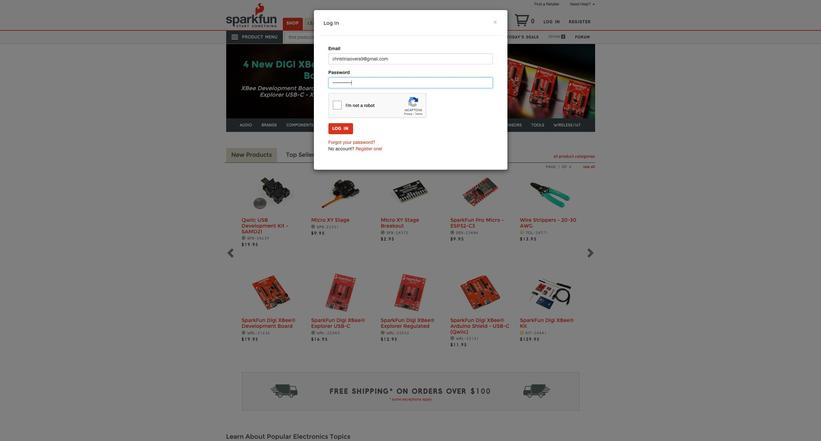 Task type: vqa. For each thing, say whether or not it's contained in the screenshot.
"find products, tutorials, etc..." text field
yes



Task type: locate. For each thing, give the bounding box(es) containing it.
None password field
[[328, 77, 493, 88]]

in stock image
[[242, 236, 246, 240], [242, 331, 246, 335], [311, 331, 315, 335]]

in stock image for sparkfun digi xbee® explorer usb-c image
[[311, 331, 315, 335]]

in stock image
[[311, 225, 315, 229], [381, 231, 385, 234], [450, 231, 455, 234], [381, 331, 385, 335], [450, 337, 455, 341]]

list box
[[242, 164, 580, 373]]

None email field
[[328, 53, 493, 64]]

sparkfun digi xbee® explorer regulated image
[[388, 270, 433, 316]]

in stock image for sparkfun digi xbee® explorer regulated image on the bottom
[[381, 331, 385, 335]]

in stock image for the sparkfun pro micro - esp32-c3 image
[[450, 231, 455, 234]]

find products, tutorials, etc... text field
[[284, 32, 365, 43]]

sparkfun digi xbee® explorer usb-c image
[[318, 270, 364, 316]]

form
[[328, 45, 493, 134]]

None submit
[[328, 123, 353, 134]]



Task type: describe. For each thing, give the bounding box(es) containing it.
sparkfun digi xbee® development board image
[[249, 270, 294, 316]]

in stock image for sparkfun digi xbee® development board image
[[242, 331, 246, 335]]

sparkfun pro micro - esp32-c3 image
[[457, 170, 503, 215]]

in stock image for sparkfun digi xbee® arduino shield - usb-c (qwiic) image
[[450, 337, 455, 341]]

sparkfun digi xbee® arduino shield - usb-c (qwiic) image
[[457, 270, 503, 316]]

in stock image for micro xy stage breakout image
[[381, 231, 385, 234]]

34 available image
[[520, 231, 524, 234]]

in stock image for the micro xy stage image at left top
[[311, 225, 315, 229]]

wire strippers - 20-30 awg image
[[527, 170, 572, 215]]

sparkfun digi xbee® kit image
[[527, 270, 572, 316]]

only 12 left! image
[[520, 331, 524, 335]]

in stock image for qwiic usb development kit - samd21 image
[[242, 236, 246, 240]]

qwiic usb development kit - samd21 image
[[249, 170, 294, 215]]

micro xy stage breakout image
[[388, 170, 433, 215]]

micro xy stage image
[[318, 170, 364, 215]]



